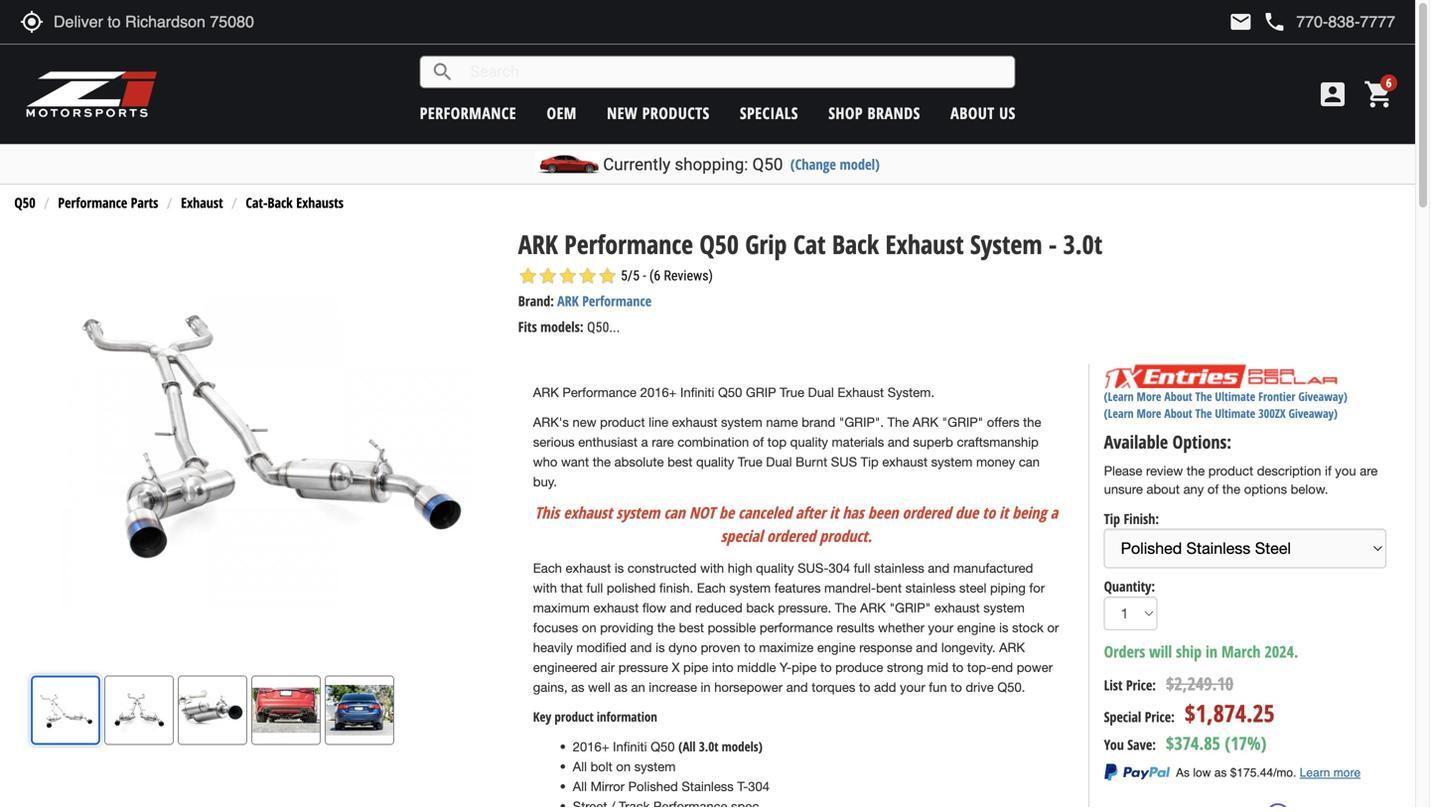 Task type: vqa. For each thing, say whether or not it's contained in the screenshot.
ark's
yes



Task type: locate. For each thing, give the bounding box(es) containing it.
rare
[[652, 435, 674, 450]]

0 horizontal spatial 304
[[748, 779, 770, 795]]

exhaust inside ark performance q50 grip cat back exhaust system - 3.0t star star star star star 5/5 - (6 reviews) brand: ark performance fits models: q50...
[[886, 226, 964, 262]]

1 horizontal spatial true
[[780, 385, 805, 401]]

the
[[1196, 389, 1212, 405], [1196, 406, 1212, 422], [888, 415, 909, 430], [835, 600, 857, 616]]

dual inside ark's new product line exhaust system name brand "grip". the ark "grip" offers the serious enthusiast a rare combination of top quality materials and superb craftsmanship who want the absolute best quality true dual burnt sus tip exhaust system money can buy.
[[766, 455, 792, 470]]

dual down top
[[766, 455, 792, 470]]

ordered down after
[[767, 526, 816, 547]]

1 horizontal spatial as
[[614, 680, 628, 695]]

quality down the combination at bottom
[[696, 455, 734, 470]]

and up pressure
[[630, 640, 652, 656]]

on right "bolt"
[[616, 759, 631, 775]]

want
[[561, 455, 589, 470]]

1 horizontal spatial "grip"
[[942, 415, 984, 430]]

1 vertical spatial dual
[[766, 455, 792, 470]]

bent
[[876, 581, 902, 596]]

canceled
[[738, 502, 792, 524]]

1 vertical spatial exhaust
[[886, 226, 964, 262]]

the left options on the bottom
[[1223, 482, 1241, 497]]

all left "bolt"
[[573, 759, 587, 775]]

2016+ up the line
[[640, 385, 677, 401]]

key product information
[[533, 708, 658, 726]]

1 horizontal spatial each
[[697, 581, 726, 596]]

power
[[1017, 660, 1053, 675]]

brand
[[802, 415, 836, 430]]

engine up longevity.
[[957, 620, 996, 636]]

t-
[[738, 779, 748, 795]]

quality up burnt
[[790, 435, 829, 450]]

cat-back exhausts link
[[246, 193, 344, 212]]

infiniti inside 2016+ infiniti q50 (all 3.0t models) all bolt on system all mirror polished stainless t-304
[[613, 740, 647, 755]]

system up polished
[[635, 759, 676, 775]]

0 horizontal spatial new
[[573, 415, 597, 430]]

0 vertical spatial engine
[[957, 620, 996, 636]]

engine
[[957, 620, 996, 636], [817, 640, 856, 656]]

gains,
[[533, 680, 568, 695]]

after
[[796, 502, 826, 524]]

(learn
[[1104, 389, 1134, 405], [1104, 406, 1134, 422]]

price: for $1,874.25
[[1145, 708, 1175, 727]]

any
[[1184, 482, 1204, 497]]

304 inside 2016+ infiniti q50 (all 3.0t models) all bolt on system all mirror polished stainless t-304
[[748, 779, 770, 795]]

and inside ark's new product line exhaust system name brand "grip". the ark "grip" offers the serious enthusiast a rare combination of top quality materials and superb craftsmanship who want the absolute best quality true dual burnt sus tip exhaust system money can buy.
[[888, 435, 910, 450]]

price: right list on the right of the page
[[1126, 676, 1157, 695]]

true
[[780, 385, 805, 401], [738, 455, 763, 470]]

0 vertical spatial full
[[854, 561, 871, 576]]

1 horizontal spatial 304
[[829, 561, 850, 576]]

1 vertical spatial price:
[[1145, 708, 1175, 727]]

0 vertical spatial is
[[615, 561, 624, 576]]

0 horizontal spatial in
[[701, 680, 711, 695]]

exhaust
[[181, 193, 223, 212], [886, 226, 964, 262], [838, 385, 884, 401]]

is up polished
[[615, 561, 624, 576]]

the down "mandrel-"
[[835, 600, 857, 616]]

1 horizontal spatial new
[[607, 102, 638, 124]]

in
[[1206, 641, 1218, 663], [701, 680, 711, 695]]

performance down search
[[420, 102, 517, 124]]

price: inside list price: $2,249.10
[[1126, 676, 1157, 695]]

1 vertical spatial more
[[1137, 406, 1162, 422]]

full right that in the bottom of the page
[[587, 581, 603, 596]]

mail
[[1229, 10, 1253, 34]]

a
[[641, 435, 648, 450], [1051, 502, 1058, 524]]

is left stock at the right of page
[[1000, 620, 1009, 636]]

exhaust left the "system"
[[886, 226, 964, 262]]

0 vertical spatial a
[[641, 435, 648, 450]]

exhaust up "grip".
[[838, 385, 884, 401]]

3.0t right (all
[[699, 738, 719, 756]]

(all
[[679, 738, 696, 756]]

1 horizontal spatial your
[[928, 620, 954, 636]]

with
[[700, 561, 724, 576], [533, 581, 557, 596]]

0 vertical spatial performance
[[420, 102, 517, 124]]

to right fun
[[951, 680, 962, 695]]

of left top
[[753, 435, 764, 450]]

true right grip
[[780, 385, 805, 401]]

whether
[[878, 620, 925, 636]]

system down superb
[[932, 455, 973, 470]]

product.
[[820, 526, 872, 547]]

back left exhausts
[[268, 193, 293, 212]]

304 inside each exhaust is constructed with high quality sus-304 full stainless and manufactured with that full polished finish. each system features mandrel-bent stainless steel piping for maximum exhaust flow and reduced back pressure. the ark "grip" exhaust system focuses on providing the best possible performance results whether your engine is stock or heavily modified and is dyno proven to maximize engine response and longevity. ark engineered air pressure x pipe into middle y-pipe to produce strong mid to top-end power gains, as well as an increase in horsepower and torques to add your fun to drive q50.
[[829, 561, 850, 576]]

1 horizontal spatial is
[[656, 640, 665, 656]]

information
[[597, 708, 658, 726]]

horsepower
[[715, 680, 783, 695]]

the inside ark's new product line exhaust system name brand "grip". the ark "grip" offers the serious enthusiast a rare combination of top quality materials and superb craftsmanship who want the absolute best quality true dual burnt sus tip exhaust system money can buy.
[[888, 415, 909, 430]]

your up longevity.
[[928, 620, 954, 636]]

to
[[983, 502, 996, 524], [744, 640, 756, 656], [821, 660, 832, 675], [952, 660, 964, 675], [859, 680, 871, 695], [951, 680, 962, 695]]

with left high
[[700, 561, 724, 576]]

special
[[721, 526, 763, 547]]

1 horizontal spatial dual
[[808, 385, 834, 401]]

0 horizontal spatial true
[[738, 455, 763, 470]]

1 horizontal spatial back
[[832, 226, 879, 262]]

ark up end
[[1000, 640, 1025, 656]]

1 vertical spatial new
[[573, 415, 597, 430]]

ordered left due on the bottom of page
[[903, 502, 952, 524]]

mandrel-
[[825, 581, 876, 596]]

ark up ark's
[[533, 385, 559, 401]]

q50 inside ark performance q50 grip cat back exhaust system - 3.0t star star star star star 5/5 - (6 reviews) brand: ark performance fits models: q50...
[[700, 226, 739, 262]]

best up dyno
[[679, 620, 704, 636]]

q50 inside 2016+ infiniti q50 (all 3.0t models) all bolt on system all mirror polished stainless t-304
[[651, 740, 675, 755]]

as left 'well'
[[571, 680, 585, 695]]

1 horizontal spatial 3.0t
[[1064, 226, 1103, 262]]

bolt
[[591, 759, 613, 775]]

system inside 'this exhaust system can not be canceled after it has been ordered due to it being a special ordered product.'
[[616, 502, 660, 524]]

(17%)
[[1225, 732, 1267, 756]]

stock
[[1012, 620, 1044, 636]]

q50 for 2016+
[[651, 740, 675, 755]]

"grip" up whether
[[890, 600, 931, 616]]

it left being
[[1000, 502, 1009, 524]]

infiniti down 'information'
[[613, 740, 647, 755]]

your down strong
[[900, 680, 926, 695]]

product up options on the bottom
[[1209, 464, 1254, 479]]

1 vertical spatial best
[[679, 620, 704, 636]]

0 vertical spatial product
[[600, 415, 645, 430]]

ultimate
[[1215, 389, 1256, 405], [1215, 406, 1256, 422]]

1 vertical spatial is
[[1000, 620, 1009, 636]]

1 star from the left
[[518, 266, 538, 286]]

(learn more about the ultimate 300zx giveaway) link
[[1104, 406, 1338, 422]]

1 it from the left
[[830, 502, 839, 524]]

0 horizontal spatial "grip"
[[890, 600, 931, 616]]

1 horizontal spatial pipe
[[792, 660, 817, 675]]

new up enthusiast on the left of the page
[[573, 415, 597, 430]]

1 vertical spatial (learn
[[1104, 406, 1134, 422]]

a inside 'this exhaust system can not be canceled after it has been ordered due to it being a special ordered product.'
[[1051, 502, 1058, 524]]

system down the piping
[[984, 600, 1025, 616]]

1 horizontal spatial product
[[600, 415, 645, 430]]

0 vertical spatial best
[[668, 455, 693, 470]]

price:
[[1126, 676, 1157, 695], [1145, 708, 1175, 727]]

in inside each exhaust is constructed with high quality sus-304 full stainless and manufactured with that full polished finish. each system features mandrel-bent stainless steel piping for maximum exhaust flow and reduced back pressure. the ark "grip" exhaust system focuses on providing the best possible performance results whether your engine is stock or heavily modified and is dyno proven to maximize engine response and longevity. ark engineered air pressure x pipe into middle y-pipe to produce strong mid to top-end power gains, as well as an increase in horsepower and torques to add your fun to drive q50.
[[701, 680, 711, 695]]

0 horizontal spatial 3.0t
[[699, 738, 719, 756]]

3.0t right -
[[1064, 226, 1103, 262]]

about up (learn more about the ultimate 300zx giveaway) link
[[1165, 389, 1193, 405]]

0 horizontal spatial dual
[[766, 455, 792, 470]]

2 ultimate from the top
[[1215, 406, 1256, 422]]

Search search field
[[455, 57, 1015, 87]]

price: inside the special price: $1,874.25 you save: $374.85 (17%)
[[1145, 708, 1175, 727]]

each up that in the bottom of the page
[[533, 561, 562, 576]]

on inside each exhaust is constructed with high quality sus-304 full stainless and manufactured with that full polished finish. each system features mandrel-bent stainless steel piping for maximum exhaust flow and reduced back pressure. the ark "grip" exhaust system focuses on providing the best possible performance results whether your engine is stock or heavily modified and is dyno proven to maximize engine response and longevity. ark engineered air pressure x pipe into middle y-pipe to produce strong mid to top-end power gains, as well as an increase in horsepower and torques to add your fun to drive q50.
[[582, 620, 597, 636]]

1 vertical spatial tip
[[1104, 509, 1121, 528]]

list
[[1104, 676, 1123, 695]]

performance inside each exhaust is constructed with high quality sus-304 full stainless and manufactured with that full polished finish. each system features mandrel-bent stainless steel piping for maximum exhaust flow and reduced back pressure. the ark "grip" exhaust system focuses on providing the best possible performance results whether your engine is stock or heavily modified and is dyno proven to maximize engine response and longevity. ark engineered air pressure x pipe into middle y-pipe to produce strong mid to top-end power gains, as well as an increase in horsepower and torques to add your fun to drive q50.
[[760, 620, 833, 636]]

1 horizontal spatial full
[[854, 561, 871, 576]]

0 horizontal spatial tip
[[861, 455, 879, 470]]

full up "mandrel-"
[[854, 561, 871, 576]]

1 more from the top
[[1137, 389, 1162, 405]]

1 vertical spatial of
[[1208, 482, 1219, 497]]

a inside ark's new product line exhaust system name brand "grip". the ark "grip" offers the serious enthusiast a rare combination of top quality materials and superb craftsmanship who want the absolute best quality true dual burnt sus tip exhaust system money can buy.
[[641, 435, 648, 450]]

mirror
[[591, 779, 625, 795]]

system
[[971, 226, 1043, 262]]

phone
[[1263, 10, 1287, 34]]

ship
[[1176, 641, 1202, 663]]

providing
[[600, 620, 654, 636]]

is left dyno
[[656, 640, 665, 656]]

the inside each exhaust is constructed with high quality sus-304 full stainless and manufactured with that full polished finish. each system features mandrel-bent stainless steel piping for maximum exhaust flow and reduced back pressure. the ark "grip" exhaust system focuses on providing the best possible performance results whether your engine is stock or heavily modified and is dyno proven to maximize engine response and longevity. ark engineered air pressure x pipe into middle y-pipe to produce strong mid to top-end power gains, as well as an increase in horsepower and torques to add your fun to drive q50.
[[835, 600, 857, 616]]

2 vertical spatial quality
[[756, 561, 794, 576]]

tip down materials
[[861, 455, 879, 470]]

0 horizontal spatial exhaust
[[181, 193, 223, 212]]

2 vertical spatial is
[[656, 640, 665, 656]]

parts
[[131, 193, 158, 212]]

cat-
[[246, 193, 268, 212]]

offers
[[987, 415, 1020, 430]]

system inside 2016+ infiniti q50 (all 3.0t models) all bolt on system all mirror polished stainless t-304
[[635, 759, 676, 775]]

0 vertical spatial stainless
[[874, 561, 925, 576]]

0 horizontal spatial 2016+
[[573, 740, 610, 755]]

0 vertical spatial tip
[[861, 455, 879, 470]]

2016+
[[640, 385, 677, 401], [573, 740, 610, 755]]

heavily
[[533, 640, 573, 656]]

2 (learn from the top
[[1104, 406, 1134, 422]]

1 vertical spatial in
[[701, 680, 711, 695]]

the down system.
[[888, 415, 909, 430]]

oem
[[547, 102, 577, 124]]

well
[[588, 680, 611, 695]]

product up enthusiast on the left of the page
[[600, 415, 645, 430]]

options
[[1245, 482, 1288, 497]]

infiniti up the combination at bottom
[[681, 385, 715, 401]]

1 vertical spatial performance
[[760, 620, 833, 636]]

to right mid at right
[[952, 660, 964, 675]]

1 vertical spatial ultimate
[[1215, 406, 1256, 422]]

the up (learn more about the ultimate 300zx giveaway) link
[[1196, 389, 1212, 405]]

to right due on the bottom of page
[[983, 502, 996, 524]]

with up maximum
[[533, 581, 557, 596]]

2 horizontal spatial product
[[1209, 464, 1254, 479]]

1 vertical spatial 2016+
[[573, 740, 610, 755]]

of inside (learn more about the ultimate frontier giveaway) (learn more about the ultimate 300zx giveaway) available options: please review the product description if you are unsure about any of the options below.
[[1208, 482, 1219, 497]]

1 horizontal spatial it
[[1000, 502, 1009, 524]]

0 horizontal spatial ordered
[[767, 526, 816, 547]]

performance
[[58, 193, 127, 212], [565, 226, 693, 262], [582, 292, 652, 311], [563, 385, 637, 401]]

back inside ark performance q50 grip cat back exhaust system - 3.0t star star star star star 5/5 - (6 reviews) brand: ark performance fits models: q50...
[[832, 226, 879, 262]]

2 as from the left
[[614, 680, 628, 695]]

maximum
[[533, 600, 590, 616]]

1 vertical spatial product
[[1209, 464, 1254, 479]]

0 vertical spatial more
[[1137, 389, 1162, 405]]

be
[[719, 502, 734, 524]]

0 vertical spatial 3.0t
[[1064, 226, 1103, 262]]

2 more from the top
[[1137, 406, 1162, 422]]

as left an
[[614, 680, 628, 695]]

0 vertical spatial in
[[1206, 641, 1218, 663]]

q50 link
[[14, 193, 35, 212]]

product right key
[[555, 708, 594, 726]]

can left not
[[664, 502, 685, 524]]

pipe right x
[[684, 660, 709, 675]]

giveaway) down the frontier
[[1289, 406, 1338, 422]]

new inside ark's new product line exhaust system name brand "grip". the ark "grip" offers the serious enthusiast a rare combination of top quality materials and superb craftsmanship who want the absolute best quality true dual burnt sus tip exhaust system money can buy.
[[573, 415, 597, 430]]

orders will ship in march 2024.
[[1104, 641, 1303, 663]]

about left us
[[951, 102, 995, 124]]

true down the combination at bottom
[[738, 455, 763, 470]]

pressure
[[619, 660, 668, 675]]

exhaust up that in the bottom of the page
[[566, 561, 611, 576]]

system.
[[888, 385, 935, 401]]

polished
[[607, 581, 656, 596]]

about
[[951, 102, 995, 124], [1165, 389, 1193, 405], [1165, 406, 1193, 422]]

stainless right the bent
[[906, 581, 956, 596]]

product inside ark's new product line exhaust system name brand "grip". the ark "grip" offers the serious enthusiast a rare combination of top quality materials and superb craftsmanship who want the absolute best quality true dual burnt sus tip exhaust system money can buy.
[[600, 415, 645, 430]]

0 horizontal spatial a
[[641, 435, 648, 450]]

0 vertical spatial exhaust
[[181, 193, 223, 212]]

in right increase
[[701, 680, 711, 695]]

0 vertical spatial your
[[928, 620, 954, 636]]

ultimate down (learn more about the ultimate frontier giveaway) link
[[1215, 406, 1256, 422]]

"grip" up superb
[[942, 415, 984, 430]]

currently shopping: q50 (change model)
[[603, 154, 880, 174]]

ark performance 2016+ infiniti q50 grip true dual exhaust system.
[[533, 385, 935, 401]]

1 vertical spatial on
[[616, 759, 631, 775]]

0 horizontal spatial full
[[587, 581, 603, 596]]

0 horizontal spatial with
[[533, 581, 557, 596]]

1 vertical spatial engine
[[817, 640, 856, 656]]

of right any
[[1208, 482, 1219, 497]]

giveaway) right the frontier
[[1299, 389, 1348, 405]]

performance down 'pressure.'
[[760, 620, 833, 636]]

you
[[1336, 464, 1357, 479]]

absolute
[[615, 455, 664, 470]]

1 vertical spatial back
[[832, 226, 879, 262]]

2 horizontal spatial is
[[1000, 620, 1009, 636]]

the down (learn more about the ultimate frontier giveaway) link
[[1196, 406, 1212, 422]]

0 vertical spatial about
[[951, 102, 995, 124]]

exhaust left cat-
[[181, 193, 223, 212]]

3 star from the left
[[558, 266, 578, 286]]

true inside ark's new product line exhaust system name brand "grip". the ark "grip" offers the serious enthusiast a rare combination of top quality materials and superb craftsmanship who want the absolute best quality true dual burnt sus tip exhaust system money can buy.
[[738, 455, 763, 470]]

y-
[[780, 660, 792, 675]]

in right ship
[[1206, 641, 1218, 663]]

mail phone
[[1229, 10, 1287, 34]]

system down absolute
[[616, 502, 660, 524]]

1 horizontal spatial 2016+
[[640, 385, 677, 401]]

1 vertical spatial 3.0t
[[699, 738, 719, 756]]

1 horizontal spatial performance
[[760, 620, 833, 636]]

serious
[[533, 435, 575, 450]]

the inside each exhaust is constructed with high quality sus-304 full stainless and manufactured with that full polished finish. each system features mandrel-bent stainless steel piping for maximum exhaust flow and reduced back pressure. the ark "grip" exhaust system focuses on providing the best possible performance results whether your engine is stock or heavily modified and is dyno proven to maximize engine response and longevity. ark engineered air pressure x pipe into middle y-pipe to produce strong mid to top-end power gains, as well as an increase in horsepower and torques to add your fun to drive q50.
[[657, 620, 676, 636]]

system down ark performance 2016+ infiniti q50 grip true dual exhaust system.
[[721, 415, 763, 430]]

grip
[[746, 385, 776, 401]]

exhaust link
[[181, 193, 223, 212]]

quality up features
[[756, 561, 794, 576]]

exhaust down steel
[[935, 600, 980, 616]]

2 vertical spatial about
[[1165, 406, 1193, 422]]

giveaway)
[[1299, 389, 1348, 405], [1289, 406, 1338, 422]]

line
[[649, 415, 669, 430]]

tip left finish:
[[1104, 509, 1121, 528]]

it
[[830, 502, 839, 524], [1000, 502, 1009, 524]]

0 vertical spatial of
[[753, 435, 764, 450]]

stainless up the bent
[[874, 561, 925, 576]]

it left has
[[830, 502, 839, 524]]

ark up "brand:"
[[518, 226, 558, 262]]

(change model) link
[[791, 154, 880, 174]]

grip
[[745, 226, 787, 262]]

to inside 'this exhaust system can not be canceled after it has been ordered due to it being a special ordered product.'
[[983, 502, 996, 524]]

dual up brand
[[808, 385, 834, 401]]

manufactured
[[954, 561, 1034, 576]]

mid
[[927, 660, 949, 675]]

options:
[[1173, 430, 1232, 454]]

all left mirror
[[573, 779, 587, 795]]

the up any
[[1187, 464, 1205, 479]]

new up "currently"
[[607, 102, 638, 124]]

the down enthusiast on the left of the page
[[593, 455, 611, 470]]

1 vertical spatial with
[[533, 581, 557, 596]]

1 horizontal spatial of
[[1208, 482, 1219, 497]]

products
[[642, 102, 710, 124]]

quality
[[790, 435, 829, 450], [696, 455, 734, 470], [756, 561, 794, 576]]

304 up "mandrel-"
[[829, 561, 850, 576]]

0 vertical spatial each
[[533, 561, 562, 576]]

and
[[888, 435, 910, 450], [928, 561, 950, 576], [670, 600, 692, 616], [630, 640, 652, 656], [916, 640, 938, 656], [787, 680, 808, 695]]

ordered
[[903, 502, 952, 524], [767, 526, 816, 547]]

ark up superb
[[913, 415, 939, 430]]

q50 for currently
[[753, 154, 783, 174]]

0 horizontal spatial can
[[664, 502, 685, 524]]

1 vertical spatial infiniti
[[613, 740, 647, 755]]

1 horizontal spatial exhaust
[[838, 385, 884, 401]]

1 horizontal spatial on
[[616, 759, 631, 775]]

2 all from the top
[[573, 779, 587, 795]]

1 horizontal spatial can
[[1019, 455, 1040, 470]]

1 horizontal spatial ordered
[[903, 502, 952, 524]]

high
[[728, 561, 753, 576]]

a left the rare
[[641, 435, 648, 450]]

exhaust up providing
[[594, 600, 639, 616]]

"grip" inside ark's new product line exhaust system name brand "grip". the ark "grip" offers the serious enthusiast a rare combination of top quality materials and superb craftsmanship who want the absolute best quality true dual burnt sus tip exhaust system money can buy.
[[942, 415, 984, 430]]

back
[[268, 193, 293, 212], [832, 226, 879, 262]]

search
[[431, 60, 455, 84]]

exhaust down superb
[[883, 455, 928, 470]]

1 vertical spatial full
[[587, 581, 603, 596]]

0 horizontal spatial product
[[555, 708, 594, 726]]

pipe down maximize
[[792, 660, 817, 675]]

sus-
[[798, 561, 829, 576]]

1 vertical spatial 304
[[748, 779, 770, 795]]

0 horizontal spatial your
[[900, 680, 926, 695]]

brands
[[868, 102, 921, 124]]



Task type: describe. For each thing, give the bounding box(es) containing it.
2 vertical spatial product
[[555, 708, 594, 726]]

into
[[712, 660, 734, 675]]

performance up enthusiast on the left of the page
[[563, 385, 637, 401]]

0 horizontal spatial back
[[268, 193, 293, 212]]

quality inside each exhaust is constructed with high quality sus-304 full stainless and manufactured with that full polished finish. each system features mandrel-bent stainless steel piping for maximum exhaust flow and reduced back pressure. the ark "grip" exhaust system focuses on providing the best possible performance results whether your engine is stock or heavily modified and is dyno proven to maximize engine response and longevity. ark engineered air pressure x pipe into middle y-pipe to produce strong mid to top-end power gains, as well as an increase in horsepower and torques to add your fun to drive q50.
[[756, 561, 794, 576]]

an
[[631, 680, 645, 695]]

top
[[768, 435, 787, 450]]

0 vertical spatial quality
[[790, 435, 829, 450]]

0 vertical spatial true
[[780, 385, 805, 401]]

specials link
[[740, 102, 799, 124]]

each exhaust is constructed with high quality sus-304 full stainless and manufactured with that full polished finish. each system features mandrel-bent stainless steel piping for maximum exhaust flow and reduced back pressure. the ark "grip" exhaust system focuses on providing the best possible performance results whether your engine is stock or heavily modified and is dyno proven to maximize engine response and longevity. ark engineered air pressure x pipe into middle y-pipe to produce strong mid to top-end power gains, as well as an increase in horsepower and torques to add your fun to drive q50.
[[533, 561, 1059, 695]]

5 star from the left
[[598, 266, 618, 286]]

money
[[977, 455, 1016, 470]]

will
[[1150, 641, 1173, 663]]

2 pipe from the left
[[792, 660, 817, 675]]

special price: $1,874.25 you save: $374.85 (17%)
[[1104, 698, 1275, 756]]

1 (learn from the top
[[1104, 389, 1134, 405]]

1 horizontal spatial engine
[[957, 620, 996, 636]]

my_location
[[20, 10, 44, 34]]

maximize
[[759, 640, 814, 656]]

z1 motorsports logo image
[[25, 70, 158, 119]]

if
[[1325, 464, 1332, 479]]

steel
[[960, 581, 987, 596]]

sus
[[831, 455, 857, 470]]

longevity.
[[942, 640, 996, 656]]

or
[[1048, 620, 1059, 636]]

account_box link
[[1312, 78, 1354, 110]]

3.0t inside 2016+ infiniti q50 (all 3.0t models) all bolt on system all mirror polished stainless t-304
[[699, 738, 719, 756]]

torques
[[812, 680, 856, 695]]

this
[[535, 502, 560, 524]]

below.
[[1291, 482, 1329, 497]]

and down y- at the right bottom of the page
[[787, 680, 808, 695]]

system down high
[[730, 581, 771, 596]]

to up middle
[[744, 640, 756, 656]]

piping
[[990, 581, 1026, 596]]

2016+ inside 2016+ infiniti q50 (all 3.0t models) all bolt on system all mirror polished stainless t-304
[[573, 740, 610, 755]]

specials
[[740, 102, 799, 124]]

2 star from the left
[[538, 266, 558, 286]]

on inside 2016+ infiniti q50 (all 3.0t models) all bolt on system all mirror polished stainless t-304
[[616, 759, 631, 775]]

pressure.
[[778, 600, 832, 616]]

strong
[[887, 660, 924, 675]]

exhaust up the combination at bottom
[[672, 415, 718, 430]]

1 as from the left
[[571, 680, 585, 695]]

top-
[[968, 660, 992, 675]]

not
[[689, 502, 715, 524]]

1 vertical spatial giveaway)
[[1289, 406, 1338, 422]]

a for enthusiast
[[641, 435, 648, 450]]

1 pipe from the left
[[684, 660, 709, 675]]

new products
[[607, 102, 710, 124]]

product inside (learn more about the ultimate frontier giveaway) (learn more about the ultimate 300zx giveaway) available options: please review the product description if you are unsure about any of the options below.
[[1209, 464, 1254, 479]]

0 vertical spatial giveaway)
[[1299, 389, 1348, 405]]

3.0t inside ark performance q50 grip cat back exhaust system - 3.0t star star star star star 5/5 - (6 reviews) brand: ark performance fits models: q50...
[[1064, 226, 1103, 262]]

1 horizontal spatial in
[[1206, 641, 1218, 663]]

1 all from the top
[[573, 759, 587, 775]]

1 vertical spatial quality
[[696, 455, 734, 470]]

of inside ark's new product line exhaust system name brand "grip". the ark "grip" offers the serious enthusiast a rare combination of top quality materials and superb craftsmanship who want the absolute best quality true dual burnt sus tip exhaust system money can buy.
[[753, 435, 764, 450]]

2016+ infiniti q50 (all 3.0t models) all bolt on system all mirror polished stainless t-304
[[573, 738, 770, 795]]

best inside ark's new product line exhaust system name brand "grip". the ark "grip" offers the serious enthusiast a rare combination of top quality materials and superb craftsmanship who want the absolute best quality true dual burnt sus tip exhaust system money can buy.
[[668, 455, 693, 470]]

can inside ark's new product line exhaust system name brand "grip". the ark "grip" offers the serious enthusiast a rare combination of top quality materials and superb craftsmanship who want the absolute best quality true dual burnt sus tip exhaust system money can buy.
[[1019, 455, 1040, 470]]

q50...
[[587, 320, 620, 336]]

ark down the bent
[[860, 600, 886, 616]]

1 horizontal spatial tip
[[1104, 509, 1121, 528]]

us
[[1000, 102, 1016, 124]]

combination
[[678, 435, 749, 450]]

response
[[860, 640, 913, 656]]

300zx
[[1259, 406, 1286, 422]]

this exhaust system can not be canceled after it has been ordered due to it being a special ordered product.
[[535, 502, 1058, 547]]

performance left 'parts'
[[58, 193, 127, 212]]

end
[[992, 660, 1013, 675]]

oem link
[[547, 102, 577, 124]]

0 vertical spatial ordered
[[903, 502, 952, 524]]

x
[[672, 660, 680, 675]]

(learn more about the ultimate frontier giveaway) (learn more about the ultimate 300zx giveaway) available options: please review the product description if you are unsure about any of the options below.
[[1104, 389, 1378, 497]]

1 ultimate from the top
[[1215, 389, 1256, 405]]

$1,874.25
[[1185, 698, 1275, 730]]

you
[[1104, 736, 1124, 754]]

enthusiast
[[578, 435, 638, 450]]

1 vertical spatial about
[[1165, 389, 1193, 405]]

about
[[1147, 482, 1180, 497]]

can inside 'this exhaust system can not be canceled after it has been ordered due to it being a special ordered product.'
[[664, 502, 685, 524]]

best inside each exhaust is constructed with high quality sus-304 full stainless and manufactured with that full polished finish. each system features mandrel-bent stainless steel piping for maximum exhaust flow and reduced back pressure. the ark "grip" exhaust system focuses on providing the best possible performance results whether your engine is stock or heavily modified and is dyno proven to maximize engine response and longevity. ark engineered air pressure x pipe into middle y-pipe to produce strong mid to top-end power gains, as well as an increase in horsepower and torques to add your fun to drive q50.
[[679, 620, 704, 636]]

frontier
[[1259, 389, 1296, 405]]

craftsmanship
[[957, 435, 1039, 450]]

models)
[[722, 738, 763, 756]]

0 vertical spatial new
[[607, 102, 638, 124]]

0 vertical spatial with
[[700, 561, 724, 576]]

0 horizontal spatial performance
[[420, 102, 517, 124]]

2 it from the left
[[1000, 502, 1009, 524]]

description
[[1257, 464, 1322, 479]]

please
[[1104, 464, 1143, 479]]

dyno
[[669, 640, 697, 656]]

reduced
[[695, 600, 743, 616]]

and up mid at right
[[916, 640, 938, 656]]

models:
[[541, 318, 584, 336]]

name
[[766, 415, 798, 430]]

0 horizontal spatial engine
[[817, 640, 856, 656]]

ark performance link
[[558, 292, 652, 311]]

tip inside ark's new product line exhaust system name brand "grip". the ark "grip" offers the serious enthusiast a rare combination of top quality materials and superb craftsmanship who want the absolute best quality true dual burnt sus tip exhaust system money can buy.
[[861, 455, 879, 470]]

performance link
[[420, 102, 517, 124]]

ark inside ark's new product line exhaust system name brand "grip". the ark "grip" offers the serious enthusiast a rare combination of top quality materials and superb craftsmanship who want the absolute best quality true dual burnt sus tip exhaust system money can buy.
[[913, 415, 939, 430]]

cat-back exhausts
[[246, 193, 344, 212]]

been
[[868, 502, 899, 524]]

0 vertical spatial 2016+
[[640, 385, 677, 401]]

shop brands link
[[829, 102, 921, 124]]

price: for $2,249.10
[[1126, 676, 1157, 695]]

who
[[533, 455, 558, 470]]

exhausts
[[296, 193, 344, 212]]

modified
[[577, 640, 627, 656]]

about us link
[[951, 102, 1016, 124]]

1 vertical spatial each
[[697, 581, 726, 596]]

0 horizontal spatial is
[[615, 561, 624, 576]]

performance up 5/5 -
[[565, 226, 693, 262]]

air
[[601, 660, 615, 675]]

being
[[1013, 502, 1047, 524]]

model)
[[840, 154, 880, 174]]

quantity:
[[1104, 577, 1156, 596]]

"grip" inside each exhaust is constructed with high quality sus-304 full stainless and manufactured with that full polished finish. each system features mandrel-bent stainless steel piping for maximum exhaust flow and reduced back pressure. the ark "grip" exhaust system focuses on providing the best possible performance results whether your engine is stock or heavily modified and is dyno proven to maximize engine response and longevity. ark engineered air pressure x pipe into middle y-pipe to produce strong mid to top-end power gains, as well as an increase in horsepower and torques to add your fun to drive q50.
[[890, 600, 931, 616]]

proven
[[701, 640, 741, 656]]

key
[[533, 708, 552, 726]]

performance up q50...
[[582, 292, 652, 311]]

list price: $2,249.10
[[1104, 672, 1234, 696]]

and left manufactured
[[928, 561, 950, 576]]

(learn more about the ultimate frontier giveaway) link
[[1104, 389, 1348, 405]]

phone link
[[1263, 10, 1396, 34]]

4 star from the left
[[578, 266, 598, 286]]

middle
[[737, 660, 776, 675]]

and down finish.
[[670, 600, 692, 616]]

the right offers
[[1023, 415, 1042, 430]]

shop brands
[[829, 102, 921, 124]]

are
[[1360, 464, 1378, 479]]

$374.85
[[1166, 732, 1221, 756]]

0 vertical spatial dual
[[808, 385, 834, 401]]

1 horizontal spatial infiniti
[[681, 385, 715, 401]]

0 horizontal spatial each
[[533, 561, 562, 576]]

increase
[[649, 680, 697, 695]]

1 vertical spatial stainless
[[906, 581, 956, 596]]

mail link
[[1229, 10, 1253, 34]]

superb
[[913, 435, 954, 450]]

unsure
[[1104, 482, 1143, 497]]

1 vertical spatial your
[[900, 680, 926, 695]]

to left add
[[859, 680, 871, 695]]

5/5 -
[[621, 268, 646, 284]]

q50 for ark
[[700, 226, 739, 262]]

to up torques
[[821, 660, 832, 675]]

ark up "models:"
[[558, 292, 579, 311]]

features
[[775, 581, 821, 596]]

-
[[1049, 226, 1057, 262]]

a for being
[[1051, 502, 1058, 524]]

back
[[746, 600, 775, 616]]

exhaust inside 'this exhaust system can not be canceled after it has been ordered due to it being a special ordered product.'
[[564, 502, 612, 524]]



